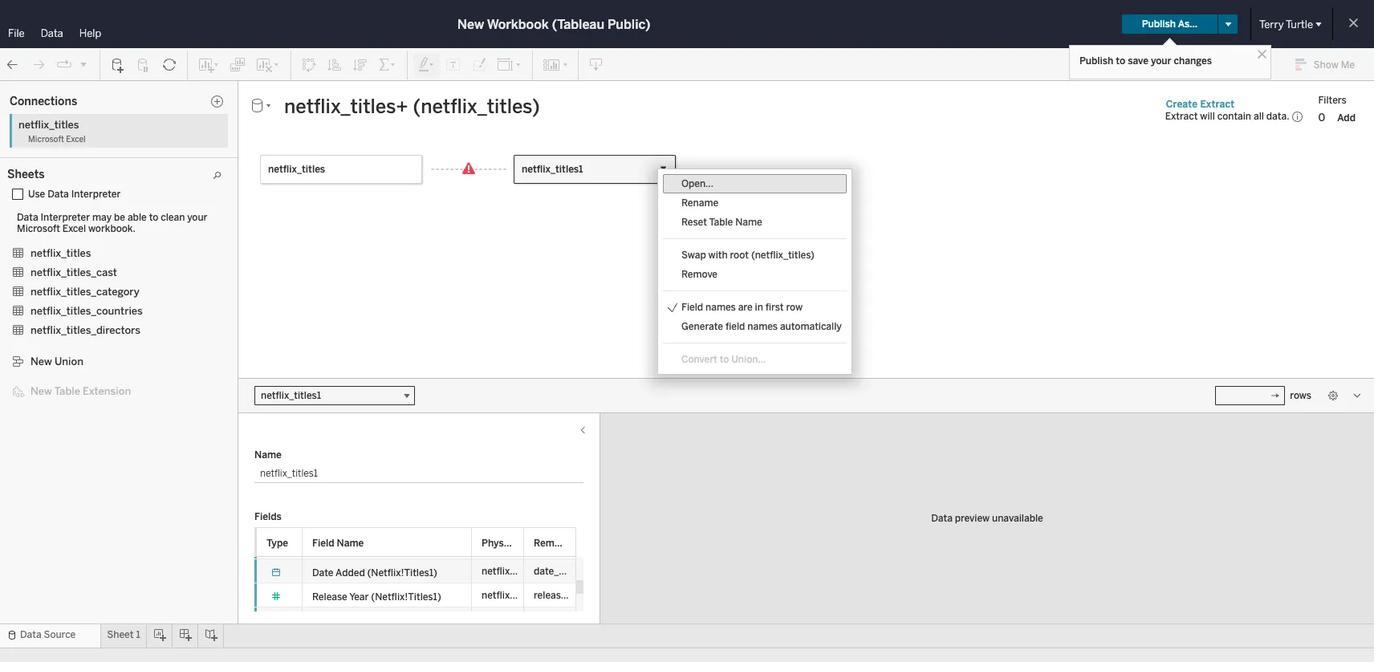 Task type: vqa. For each thing, say whether or not it's contained in the screenshot.
gary.orlando ICON
no



Task type: describe. For each thing, give the bounding box(es) containing it.
show me button
[[1288, 52, 1370, 77]]

minutes
[[90, 238, 126, 249]]

workbook
[[487, 16, 549, 32]]

reset table name
[[682, 217, 763, 228]]

public)
[[608, 16, 651, 32]]

netflix_titles_category
[[31, 286, 140, 298]]

all
[[1254, 111, 1265, 122]]

0 horizontal spatial extract
[[1166, 111, 1198, 122]]

rows
[[332, 113, 356, 124]]

new union
[[31, 356, 83, 368]]

netflix!titles1 for rating (netflix!titles1)
[[482, 614, 540, 626]]

(tableau
[[552, 16, 605, 32]]

root
[[730, 250, 749, 261]]

format workbook image
[[471, 57, 487, 73]]

replay animation image
[[79, 59, 88, 69]]

create extract
[[1167, 98, 1235, 110]]

in
[[755, 302, 763, 313]]

type
[[267, 538, 288, 549]]

swap
[[682, 250, 706, 261]]

use data interpreter
[[28, 189, 121, 200]]

3 row from the top
[[255, 584, 577, 608]]

id
[[76, 305, 84, 316]]

release for release year
[[48, 288, 83, 300]]

netflix_titles (count)
[[48, 357, 140, 369]]

file
[[8, 27, 25, 39]]

0 horizontal spatial names
[[706, 302, 736, 313]]

rows
[[1291, 390, 1312, 401]]

2 horizontal spatial netflix_titles1
[[522, 164, 583, 175]]

me
[[1341, 59, 1355, 71]]

show me
[[1314, 59, 1355, 71]]

generate
[[682, 321, 724, 332]]

as...
[[1178, 18, 1198, 30]]

replay animation image
[[56, 57, 72, 73]]

3 cell from the left
[[524, 536, 577, 560]]

interpreter inside data interpreter may be able to clean your microsoft excel workbook.
[[41, 212, 90, 223]]

date for date added (netflix!titles1)
[[312, 568, 334, 579]]

preview
[[955, 513, 990, 524]]

date added (netflix!titles1)
[[312, 568, 438, 579]]

terry turtle
[[1260, 18, 1314, 30]]

open... menu item
[[663, 174, 847, 194]]

new for new union
[[31, 356, 52, 368]]

first
[[766, 302, 784, 313]]

duration for duration seasons
[[48, 255, 88, 266]]

extract will contain all data.
[[1166, 111, 1290, 122]]

unavailable
[[992, 513, 1044, 524]]

Name text field
[[255, 464, 584, 483]]

data.
[[1267, 111, 1290, 122]]

undo image
[[5, 57, 21, 73]]

field for field name
[[312, 538, 334, 549]]

workbook.
[[88, 223, 136, 234]]

microsoft inside data interpreter may be able to clean your microsoft excel workbook.
[[17, 223, 60, 234]]

remote
[[534, 538, 570, 549]]

date added
[[48, 204, 101, 215]]

release year
[[48, 288, 105, 300]]

source
[[44, 630, 76, 641]]

may
[[92, 212, 112, 223]]

data inside data interpreter may be able to clean your microsoft excel workbook.
[[17, 212, 38, 223]]

tooltip
[[223, 281, 251, 291]]

new data source image
[[110, 57, 126, 73]]

rename
[[682, 198, 719, 209]]

contain
[[1218, 111, 1252, 122]]

data left source
[[20, 630, 41, 641]]

microsoft inside netflix_titles microsoft excel
[[28, 135, 64, 145]]

collapse image
[[147, 88, 157, 97]]

physical table
[[482, 538, 546, 549]]

duration for duration minutes
[[48, 238, 88, 249]]

0 horizontal spatial netflix_titles1
[[41, 381, 102, 393]]

0 vertical spatial interpreter
[[71, 189, 121, 200]]

convert to union... menu item
[[663, 350, 847, 369]]

netflix_titles_cast
[[31, 267, 117, 279]]

size
[[228, 236, 246, 247]]

0 horizontal spatial 1
[[136, 630, 140, 641]]

1 vertical spatial sheet
[[107, 630, 134, 641]]

netflix!titles1 for release year (netflix!titles1)
[[482, 590, 540, 601]]

publish as... button
[[1122, 14, 1218, 34]]

show for show id
[[48, 305, 73, 316]]

release year (netflix!titles1)
[[312, 592, 441, 603]]

with
[[709, 250, 728, 261]]

data preview unavailable
[[932, 513, 1044, 524]]

remote field name
[[534, 538, 624, 549]]

swap rows and columns image
[[301, 57, 317, 73]]

be
[[114, 212, 125, 223]]

automatically
[[780, 321, 842, 332]]

your inside data interpreter may be able to clean your microsoft excel workbook.
[[187, 212, 208, 223]]

to for publish
[[1116, 55, 1126, 67]]

highlight image
[[418, 57, 436, 73]]

duplicate image
[[230, 57, 246, 73]]

netflix_titles_directors
[[31, 324, 140, 336]]

pages
[[185, 86, 212, 97]]

rating (netflix!titles1)
[[312, 616, 414, 627]]

filters
[[1319, 94, 1347, 106]]

1 row from the top
[[255, 536, 577, 560]]

open...
[[682, 178, 714, 189]]

netflix!titles1 for date added (netflix!titles1)
[[482, 566, 540, 577]]

year for release year (netflix!titles1)
[[349, 592, 369, 603]]

title
[[48, 322, 68, 333]]

field for field names are in first row
[[682, 302, 703, 313]]

name up fields at left
[[255, 450, 282, 461]]

union
[[55, 356, 83, 368]]

new for new workbook (tableau public)
[[458, 16, 484, 32]]

0 horizontal spatial sheet 1
[[107, 630, 140, 641]]

color
[[180, 236, 202, 247]]

(netflix!titles1) for release year (netflix!titles1)
[[371, 592, 441, 603]]

menu containing open...
[[658, 169, 852, 374]]

new table extension
[[31, 385, 131, 397]]

duration seasons
[[48, 255, 128, 266]]

turtle
[[1286, 18, 1314, 30]]

download image
[[589, 57, 605, 73]]

publish to save your changes
[[1080, 55, 1212, 67]]

netflix_titles_countries
[[31, 305, 143, 317]]

to inside data interpreter may be able to clean your microsoft excel workbook.
[[149, 212, 158, 223]]

1 horizontal spatial names
[[748, 321, 778, 332]]

Search text field
[[5, 139, 109, 158]]

new workbook (tableau public)
[[458, 16, 651, 32]]

name right remote
[[597, 538, 624, 549]]

data up replay animation image
[[41, 27, 63, 39]]

create extract link
[[1166, 98, 1236, 110]]

fit image
[[497, 57, 523, 73]]

0 vertical spatial 1
[[367, 143, 377, 166]]

add
[[1338, 112, 1356, 123]]



Task type: locate. For each thing, give the bounding box(es) containing it.
add button
[[1331, 110, 1363, 126]]

0 vertical spatial microsoft
[[28, 135, 64, 145]]

(netflix!titles1) down date added (netflix!titles1)
[[371, 592, 441, 603]]

0 horizontal spatial added
[[72, 204, 101, 215]]

row group
[[255, 463, 577, 662]]

(count)
[[106, 357, 140, 369]]

redo image
[[31, 57, 47, 73]]

totals image
[[378, 57, 397, 73]]

0 vertical spatial to
[[1116, 55, 1126, 67]]

year up netflix_titles_countries
[[85, 288, 105, 300]]

0 horizontal spatial release
[[48, 288, 83, 300]]

1 horizontal spatial sheet 1
[[320, 143, 377, 166]]

1 horizontal spatial your
[[1151, 55, 1172, 67]]

extract down create
[[1166, 111, 1198, 122]]

publish as...
[[1142, 18, 1198, 30]]

to left save
[[1116, 55, 1126, 67]]

0 horizontal spatial sheet
[[107, 630, 134, 641]]

1 horizontal spatial year
[[349, 592, 369, 603]]

row group containing netflix!titles1
[[255, 463, 577, 662]]

0 vertical spatial names
[[706, 302, 736, 313]]

table down union
[[54, 385, 80, 397]]

analytics
[[74, 86, 120, 98]]

help
[[79, 27, 101, 39]]

1 vertical spatial to
[[149, 212, 158, 223]]

release
[[48, 288, 83, 300], [312, 592, 348, 603]]

field
[[726, 321, 745, 332]]

1 vertical spatial your
[[187, 212, 208, 223]]

1 horizontal spatial release
[[312, 592, 348, 603]]

added for date added
[[72, 204, 101, 215]]

1 duration from the top
[[48, 238, 88, 249]]

added down field name
[[336, 568, 365, 579]]

show inside button
[[1314, 59, 1339, 71]]

year
[[85, 288, 105, 300], [349, 592, 369, 603]]

(netflix!titles1) for date added (netflix!titles1)
[[367, 568, 438, 579]]

union...
[[732, 354, 766, 365]]

1 right source
[[136, 630, 140, 641]]

1 vertical spatial microsoft
[[17, 223, 60, 234]]

your up color
[[187, 212, 208, 223]]

new worksheet image
[[198, 57, 220, 73]]

0
[[1319, 111, 1326, 123]]

1
[[367, 143, 377, 166], [136, 630, 140, 641]]

0 horizontal spatial your
[[187, 212, 208, 223]]

rating for rating
[[48, 271, 78, 283]]

interpreter
[[71, 189, 121, 200], [41, 212, 90, 223]]

sheet 1
[[320, 143, 377, 166], [107, 630, 140, 641]]

duration
[[48, 238, 88, 249], [48, 255, 88, 266]]

netflix_titles inside netflix_titles microsoft excel
[[18, 119, 79, 131]]

1 vertical spatial extract
[[1166, 111, 1198, 122]]

columns
[[332, 86, 373, 97]]

0 vertical spatial table
[[709, 217, 733, 228]]

release up rating (netflix!titles1)
[[312, 592, 348, 603]]

cell
[[303, 536, 472, 560], [472, 536, 524, 560], [524, 536, 577, 560]]

0 horizontal spatial to
[[149, 212, 158, 223]]

0 vertical spatial duration
[[48, 238, 88, 249]]

able
[[128, 212, 147, 223]]

rating down release year (netflix!titles1)
[[312, 616, 342, 627]]

interpreter down use data interpreter
[[41, 212, 90, 223]]

row down release year (netflix!titles1)
[[255, 608, 577, 632]]

create
[[1167, 98, 1198, 110]]

tables
[[14, 168, 46, 180]]

date inside row
[[312, 568, 334, 579]]

0 horizontal spatial (netflix_titles)
[[85, 109, 148, 120]]

year inside row group
[[349, 592, 369, 603]]

1 vertical spatial publish
[[1080, 55, 1114, 67]]

clear sheet image
[[255, 57, 281, 73]]

your right save
[[1151, 55, 1172, 67]]

1 horizontal spatial sheet
[[320, 143, 363, 166]]

added for date added (netflix!titles1)
[[336, 568, 365, 579]]

data right use
[[48, 189, 69, 200]]

release for release year (netflix!titles1)
[[312, 592, 348, 603]]

changes
[[1174, 55, 1212, 67]]

new up "format workbook" image
[[458, 16, 484, 32]]

2 vertical spatial netflix!titles1
[[482, 614, 540, 626]]

will
[[1201, 111, 1216, 122]]

(netflix!titles1) up release year (netflix!titles1)
[[367, 568, 438, 579]]

0 vertical spatial (netflix!titles1)
[[367, 568, 438, 579]]

0 vertical spatial your
[[1151, 55, 1172, 67]]

close image
[[1255, 47, 1270, 62]]

1 vertical spatial date
[[312, 568, 334, 579]]

2 horizontal spatial table
[[709, 217, 733, 228]]

interpreter up may at left top
[[71, 189, 121, 200]]

1 horizontal spatial field
[[572, 538, 594, 549]]

2 vertical spatial table
[[522, 538, 546, 549]]

date down use data interpreter
[[48, 204, 69, 215]]

duration up netflix_titles_cast on the left top of page
[[48, 255, 88, 266]]

publish inside button
[[1142, 18, 1176, 30]]

name inside menu
[[736, 217, 763, 228]]

excel down date added
[[62, 223, 86, 234]]

year for release year
[[85, 288, 105, 300]]

1 horizontal spatial added
[[336, 568, 365, 579]]

sheet down rows
[[320, 143, 363, 166]]

netflix_titles1 inside dropdown button
[[261, 390, 321, 401]]

sheets
[[7, 168, 45, 181]]

publish left save
[[1080, 55, 1114, 67]]

row
[[786, 302, 803, 313]]

to right able
[[149, 212, 158, 223]]

are
[[738, 302, 753, 313]]

use
[[28, 189, 45, 200]]

0 vertical spatial new
[[458, 16, 484, 32]]

show labels image
[[446, 57, 462, 73]]

1 vertical spatial added
[[336, 568, 365, 579]]

1 vertical spatial sheet 1
[[107, 630, 140, 641]]

data down undo image
[[10, 86, 33, 98]]

excel inside data interpreter may be able to clean your microsoft excel workbook.
[[62, 223, 86, 234]]

connections
[[10, 94, 77, 108]]

(netflix_titles) down analytics
[[85, 109, 148, 120]]

row up release year (netflix!titles1)
[[255, 560, 577, 584]]

publish left as...
[[1142, 18, 1176, 30]]

added inside row group
[[336, 568, 365, 579]]

marks
[[185, 169, 213, 181]]

name up swap with root (netflix_titles)
[[736, 217, 763, 228]]

swap with root (netflix_titles)
[[682, 250, 815, 261]]

sheet 1 right source
[[107, 630, 140, 641]]

name
[[736, 217, 763, 228], [255, 450, 282, 461], [337, 538, 364, 549], [597, 538, 624, 549]]

data interpreter may be able to clean your microsoft excel workbook.
[[17, 212, 208, 234]]

table inside grid
[[522, 538, 546, 549]]

1 vertical spatial excel
[[62, 223, 86, 234]]

convert
[[682, 354, 718, 365]]

1 vertical spatial release
[[312, 592, 348, 603]]

field name
[[312, 538, 364, 549]]

microsoft down use
[[17, 223, 60, 234]]

2 netflix!titles1 from the top
[[482, 590, 540, 601]]

row down date added (netflix!titles1)
[[255, 584, 577, 608]]

to
[[1116, 55, 1126, 67], [149, 212, 158, 223], [720, 354, 729, 365]]

to inside menu item
[[720, 354, 729, 365]]

cell left remote
[[472, 536, 524, 560]]

to for convert
[[720, 354, 729, 365]]

4 row from the top
[[255, 608, 577, 632]]

rating for rating (netflix!titles1)
[[312, 616, 342, 627]]

name up date added (netflix!titles1)
[[337, 538, 364, 549]]

0 horizontal spatial date
[[48, 204, 69, 215]]

sheet right source
[[107, 630, 134, 641]]

1 cell from the left
[[303, 536, 472, 560]]

fields
[[255, 511, 282, 523]]

table
[[709, 217, 733, 228], [54, 385, 80, 397], [522, 538, 546, 549]]

names up 'field'
[[706, 302, 736, 313]]

table right physical
[[522, 538, 546, 549]]

sort descending image
[[353, 57, 369, 73]]

2 row from the top
[[255, 560, 577, 584]]

1 vertical spatial show
[[48, 305, 73, 316]]

netflix_titles
[[18, 119, 79, 131], [268, 164, 325, 175], [41, 187, 98, 198], [31, 247, 91, 259], [48, 357, 103, 369]]

1 horizontal spatial table
[[522, 538, 546, 549]]

1 vertical spatial year
[[349, 592, 369, 603]]

field right remote
[[572, 538, 594, 549]]

menu
[[658, 169, 852, 374]]

date
[[48, 204, 69, 215], [312, 568, 334, 579]]

duration down description
[[48, 238, 88, 249]]

field
[[682, 302, 703, 313], [312, 538, 334, 549], [572, 538, 594, 549]]

release inside row
[[312, 592, 348, 603]]

field names are in first row
[[682, 302, 803, 313]]

0 vertical spatial year
[[85, 288, 105, 300]]

0 vertical spatial sheet
[[320, 143, 363, 166]]

1 vertical spatial new
[[31, 356, 52, 368]]

convert to union...
[[682, 354, 766, 365]]

extension
[[83, 385, 131, 397]]

rating up release year
[[48, 271, 78, 283]]

field up generate
[[682, 302, 703, 313]]

added down use data interpreter
[[72, 204, 101, 215]]

show for show me
[[1314, 59, 1339, 71]]

netflix_titles1
[[522, 164, 583, 175], [41, 381, 102, 393], [261, 390, 321, 401]]

date for date added
[[48, 204, 69, 215]]

year up rating (netflix!titles1)
[[349, 592, 369, 603]]

clean
[[161, 212, 185, 223]]

0 horizontal spatial field
[[312, 538, 334, 549]]

save
[[1128, 55, 1149, 67]]

publish for publish to save your changes
[[1080, 55, 1114, 67]]

1 vertical spatial interpreter
[[41, 212, 90, 223]]

grid containing type
[[255, 463, 624, 662]]

duration minutes
[[48, 238, 126, 249]]

physical
[[482, 538, 520, 549]]

publish for publish as...
[[1142, 18, 1176, 30]]

2 vertical spatial to
[[720, 354, 729, 365]]

field right the type
[[312, 538, 334, 549]]

excel down netflix_titles+ (netflix_titles)
[[66, 135, 86, 145]]

1 vertical spatial netflix!titles1
[[482, 590, 540, 601]]

0 horizontal spatial year
[[85, 288, 105, 300]]

0 vertical spatial release
[[48, 288, 83, 300]]

3 netflix!titles1 from the top
[[482, 614, 540, 626]]

new for new table extension
[[31, 385, 52, 397]]

1 horizontal spatial rating
[[312, 616, 342, 627]]

show
[[1314, 59, 1339, 71], [48, 305, 73, 316]]

0 vertical spatial netflix!titles1
[[482, 566, 540, 577]]

(netflix!titles1) down release year (netflix!titles1)
[[344, 616, 414, 627]]

cell up date added (netflix!titles1)
[[303, 536, 472, 560]]

rating inside row group
[[312, 616, 342, 627]]

table for name
[[709, 217, 733, 228]]

1 vertical spatial names
[[748, 321, 778, 332]]

(netflix_titles) right root
[[751, 250, 815, 261]]

sheet
[[320, 143, 363, 166], [107, 630, 134, 641]]

0 horizontal spatial show
[[48, 305, 73, 316]]

data source
[[20, 630, 76, 641]]

0 vertical spatial show
[[1314, 59, 1339, 71]]

netflix_titles microsoft excel
[[18, 119, 86, 145]]

0 horizontal spatial rating
[[48, 271, 78, 283]]

show left me
[[1314, 59, 1339, 71]]

0 vertical spatial rating
[[48, 271, 78, 283]]

1 vertical spatial table
[[54, 385, 80, 397]]

row up date added (netflix!titles1)
[[255, 536, 577, 560]]

1 horizontal spatial netflix_titles1
[[261, 390, 321, 401]]

refresh data source image
[[161, 57, 177, 73]]

netflix_titles1 button
[[255, 386, 415, 405]]

2 horizontal spatial to
[[1116, 55, 1126, 67]]

1 horizontal spatial 1
[[367, 143, 377, 166]]

None text field
[[278, 94, 1151, 119], [1216, 386, 1286, 405], [278, 94, 1151, 119], [1216, 386, 1286, 405]]

sheet 1 down rows
[[320, 143, 377, 166]]

1 netflix!titles1 from the top
[[482, 566, 540, 577]]

sort ascending image
[[327, 57, 343, 73]]

data down use
[[17, 212, 38, 223]]

1 horizontal spatial date
[[312, 568, 334, 579]]

show up the title
[[48, 305, 73, 316]]

extract up will
[[1201, 98, 1235, 110]]

1 vertical spatial duration
[[48, 255, 88, 266]]

0 vertical spatial added
[[72, 204, 101, 215]]

release up show id
[[48, 288, 83, 300]]

your
[[1151, 55, 1172, 67], [187, 212, 208, 223]]

new left union
[[31, 356, 52, 368]]

0 vertical spatial publish
[[1142, 18, 1176, 30]]

1 vertical spatial 1
[[136, 630, 140, 641]]

reset
[[682, 217, 707, 228]]

0 vertical spatial sheet 1
[[320, 143, 377, 166]]

1 horizontal spatial (netflix_titles)
[[751, 250, 815, 261]]

0 vertical spatial (netflix_titles)
[[85, 109, 148, 120]]

extract
[[1201, 98, 1235, 110], [1166, 111, 1198, 122]]

2 horizontal spatial field
[[682, 302, 703, 313]]

2 cell from the left
[[472, 536, 524, 560]]

1 down columns at the top left
[[367, 143, 377, 166]]

description
[[48, 221, 100, 232]]

1 vertical spatial (netflix_titles)
[[751, 250, 815, 261]]

date down field name
[[312, 568, 334, 579]]

grid
[[255, 463, 624, 662]]

excel inside netflix_titles microsoft excel
[[66, 135, 86, 145]]

row
[[255, 536, 577, 560], [255, 560, 577, 584], [255, 584, 577, 608], [255, 608, 577, 632]]

0 vertical spatial extract
[[1201, 98, 1235, 110]]

microsoft down netflix_titles+
[[28, 135, 64, 145]]

1 horizontal spatial to
[[720, 354, 729, 365]]

1 horizontal spatial show
[[1314, 59, 1339, 71]]

table right reset
[[709, 217, 733, 228]]

1 vertical spatial rating
[[312, 616, 342, 627]]

1 horizontal spatial extract
[[1201, 98, 1235, 110]]

generate field names automatically
[[682, 321, 842, 332]]

publish
[[1142, 18, 1176, 30], [1080, 55, 1114, 67]]

pause auto updates image
[[136, 57, 152, 73]]

new down new union on the bottom
[[31, 385, 52, 397]]

0 vertical spatial excel
[[66, 135, 86, 145]]

netflix_titles+ (netflix_titles)
[[20, 109, 148, 120]]

seasons
[[90, 255, 128, 266]]

1 vertical spatial (netflix!titles1)
[[371, 592, 441, 603]]

2 vertical spatial (netflix!titles1)
[[344, 616, 414, 627]]

data left the preview
[[932, 513, 953, 524]]

table inside menu
[[709, 217, 733, 228]]

2 duration from the top
[[48, 255, 88, 266]]

table for extension
[[54, 385, 80, 397]]

0 horizontal spatial publish
[[1080, 55, 1114, 67]]

2 vertical spatial new
[[31, 385, 52, 397]]

cell right physical
[[524, 536, 577, 560]]

remove
[[682, 269, 718, 280]]

0 vertical spatial date
[[48, 204, 69, 215]]

show/hide cards image
[[543, 57, 568, 73]]

1 horizontal spatial publish
[[1142, 18, 1176, 30]]

0 horizontal spatial table
[[54, 385, 80, 397]]

to left union... on the bottom right of the page
[[720, 354, 729, 365]]

names down in
[[748, 321, 778, 332]]



